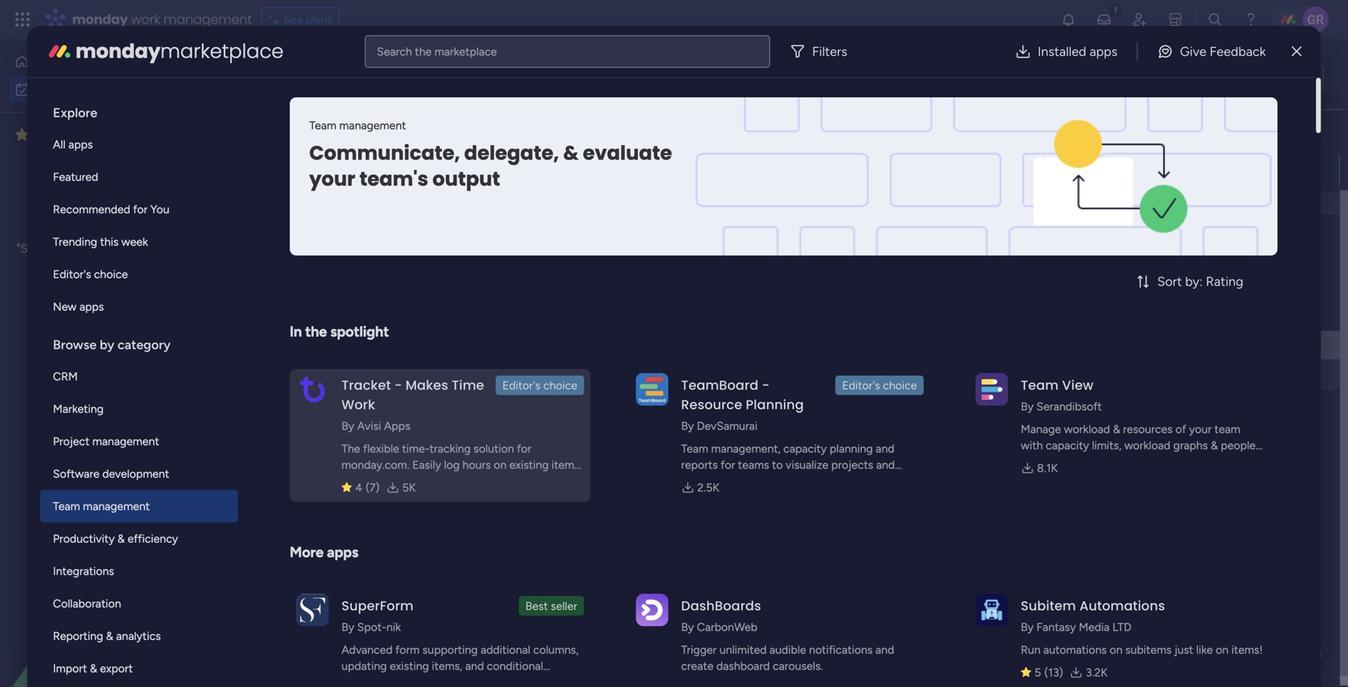 Task type: describe. For each thing, give the bounding box(es) containing it.
cards.
[[1021, 455, 1052, 468]]

2 add from the top
[[274, 367, 295, 381]]

tracket - makes time work
[[342, 376, 485, 414]]

team's inside the team management communicate, delegate, & evaluate your team's output
[[360, 165, 428, 193]]

later / 0 items
[[273, 480, 362, 501]]

do
[[1287, 73, 1300, 86]]

jan 23
[[1120, 163, 1151, 176]]

editor's choice option
[[40, 258, 238, 290]]

editor's inside "option"
[[53, 267, 91, 281]]

time
[[452, 376, 485, 394]]

3.2k
[[1087, 666, 1108, 679]]

favorite
[[60, 223, 104, 238]]

give feedback
[[1181, 44, 1267, 59]]

items inside the flexible time-tracking solution for monday.com. easily log hours on existing items and subitems.
[[552, 458, 580, 472]]

hide
[[491, 134, 515, 148]]

productivity
[[53, 532, 115, 545]]

Filter dashboard by text search field
[[307, 128, 455, 154]]

editor's for tracket
[[503, 378, 541, 392]]

collaboration option
[[40, 587, 238, 620]]

1 image
[[1109, 1, 1123, 19]]

project management option
[[40, 425, 238, 457]]

by left avisi
[[342, 419, 355, 433]]

to do list button
[[1242, 67, 1325, 92]]

trigger
[[682, 643, 717, 657]]

can
[[171, 241, 190, 256]]

/ right date
[[386, 539, 393, 559]]

board
[[72, 241, 104, 256]]

ltd
[[1113, 620, 1132, 634]]

(7)
[[366, 481, 380, 494]]

item down in
[[298, 367, 321, 381]]

work
[[131, 10, 160, 28]]

editor's choice for teamboard
[[843, 378, 918, 392]]

just
[[1175, 643, 1194, 657]]

reporting
[[53, 629, 103, 643]]

supporting
[[423, 643, 478, 657]]

resource
[[682, 395, 743, 414]]

project for project management
[[53, 434, 90, 448]]

& down the team on the right bottom of the page
[[1212, 438, 1219, 452]]

team management option
[[40, 490, 238, 522]]

my
[[239, 61, 276, 97]]

automations
[[1080, 597, 1166, 615]]

0 horizontal spatial workload
[[1065, 422, 1111, 436]]

app logo image for by serandibsoft
[[976, 373, 1008, 405]]

like
[[1197, 643, 1214, 657]]

installed apps
[[1038, 44, 1118, 59]]

search everything image
[[1208, 11, 1224, 28]]

& inside import & export option
[[90, 661, 97, 675]]

rating
[[1207, 274, 1244, 289]]

and inside the advanced form supporting additional columns, updating existing items, and conditional filtering
[[466, 659, 484, 673]]

evaluate
[[583, 140, 672, 167]]

apps
[[384, 419, 411, 433]]

all apps option
[[40, 128, 238, 161]]

this
[[273, 305, 302, 326]]

this
[[100, 235, 119, 249]]

flexible
[[363, 442, 400, 455]]

devsamurai
[[697, 419, 758, 433]]

hours
[[463, 458, 491, 472]]

v2 star 2 image
[[15, 125, 28, 144]]

management for team management communicate, delegate, & evaluate your team's output
[[339, 118, 406, 132]]

my work
[[239, 61, 348, 97]]

trending this week
[[53, 235, 148, 249]]

capacity inside manage workload & resources of your team with capacity limits, workload graphs & people cards.
[[1046, 438, 1090, 452]]

v2 overdue deadline image
[[1085, 162, 1097, 178]]

& inside productivity & efficiency option
[[118, 532, 125, 545]]

4 (7)
[[355, 481, 380, 494]]

trending this week option
[[40, 226, 238, 258]]

0 horizontal spatial marketplace
[[161, 38, 284, 65]]

team for capacity
[[682, 442, 709, 455]]

reporting & analytics option
[[40, 620, 238, 652]]

people
[[1013, 130, 1047, 144]]

dapulse x slim image
[[1293, 42, 1302, 61]]

projects
[[832, 458, 874, 472]]

overdue / 1 item
[[273, 130, 381, 150]]

software development
[[53, 467, 169, 481]]

project management link
[[821, 156, 971, 184]]

the for search
[[415, 45, 432, 58]]

on right "working"
[[1260, 163, 1273, 177]]

all apps
[[53, 137, 93, 151]]

& inside the team management communicate, delegate, & evaluate your team's output
[[563, 140, 579, 167]]

fantasy
[[1037, 620, 1077, 634]]

efficiency
[[128, 532, 178, 545]]

& up the limits,
[[1114, 422, 1121, 436]]

customize
[[606, 134, 661, 148]]

monday marketplace image
[[46, 39, 72, 64]]

advanced form supporting additional columns, updating existing items, and conditional filtering
[[342, 643, 579, 687]]

serandibsoft
[[1037, 399, 1103, 413]]

audible
[[770, 643, 807, 657]]

the
[[342, 442, 361, 455]]

by spot-nik
[[342, 620, 401, 634]]

status
[[1233, 130, 1266, 144]]

easily
[[413, 458, 441, 472]]

on down ltd
[[1110, 643, 1123, 657]]

monday work management
[[72, 10, 252, 28]]

app logo image for by spot-nik
[[296, 594, 329, 626]]

no favorite boards yet "star" any board so that you can easily access it later
[[17, 223, 190, 274]]

a
[[334, 539, 344, 559]]

search
[[377, 45, 412, 58]]

visualize
[[786, 458, 829, 472]]

/ left flexible
[[351, 422, 358, 442]]

items,
[[432, 659, 463, 673]]

/ right in
[[348, 305, 355, 326]]

management up monday marketplace
[[164, 10, 252, 28]]

dashboard
[[717, 659, 770, 673]]

software development option
[[40, 457, 238, 490]]

apps for more apps
[[327, 543, 359, 561]]

next
[[273, 422, 305, 442]]

that
[[122, 241, 145, 256]]

form
[[396, 643, 420, 657]]

home option
[[10, 49, 197, 75]]

app logo image for by fantasy media ltd
[[976, 594, 1008, 626]]

app logo image for by avisi apps
[[296, 373, 329, 405]]

new for new item
[[245, 134, 269, 148]]

choice for teamboard
[[884, 378, 918, 392]]

2 + add item from the top
[[264, 367, 321, 381]]

and right planning
[[876, 442, 895, 455]]

/ right 'today'
[[322, 247, 330, 267]]

filtering
[[342, 675, 381, 687]]

home
[[36, 55, 67, 69]]

notifications image
[[1061, 11, 1077, 28]]

by inside 'team view by serandibsoft'
[[1021, 399, 1034, 413]]

"star"
[[17, 241, 47, 256]]

by:
[[1186, 274, 1204, 289]]

8.1k
[[1038, 461, 1059, 475]]

to
[[1272, 73, 1284, 86]]

software
[[53, 467, 100, 481]]

team management
[[53, 499, 150, 513]]

apps for new apps
[[79, 300, 104, 314]]

carbonweb
[[697, 620, 758, 634]]

for inside the flexible time-tracking solution for monday.com. easily log hours on existing items and subitems.
[[517, 442, 532, 455]]

explore
[[53, 105, 97, 120]]

easily
[[49, 260, 80, 274]]

0 inside next week / 0 items
[[362, 426, 369, 440]]

recommended for you
[[53, 202, 170, 216]]

so
[[107, 241, 119, 256]]

editor's choice for tracket
[[503, 378, 578, 392]]

by inside dashboards by carbonweb
[[682, 620, 694, 634]]

your inside manage workload & resources of your team with capacity limits, workload graphs & people cards.
[[1190, 422, 1212, 436]]

greg robinson image
[[1304, 6, 1329, 32]]

group
[[722, 130, 754, 144]]

browse
[[53, 337, 97, 352]]

integrations option
[[40, 555, 238, 587]]

integrations
[[53, 564, 114, 578]]

on right like
[[1217, 643, 1229, 657]]

favorites
[[35, 127, 89, 142]]

customize button
[[580, 128, 668, 154]]

/ right later
[[313, 480, 320, 501]]

output
[[433, 165, 500, 193]]



Task type: locate. For each thing, give the bounding box(es) containing it.
capacity inside team management, capacity planning and reports for teams to visualize projects and team's time.
[[784, 442, 827, 455]]

item right overdue
[[358, 134, 381, 148]]

1 vertical spatial +
[[264, 367, 272, 381]]

2 - from the left
[[762, 376, 770, 394]]

editor's right time
[[503, 378, 541, 392]]

your up the graphs
[[1190, 422, 1212, 436]]

2 horizontal spatial editor's choice
[[843, 378, 918, 392]]

1 horizontal spatial workload
[[1125, 438, 1171, 452]]

apps inside new apps option
[[79, 300, 104, 314]]

0 inside today / 0 items
[[333, 251, 341, 265]]

time.
[[718, 474, 743, 488]]

1
[[351, 134, 355, 148], [288, 163, 292, 177]]

items inside later / 0 items
[[334, 485, 362, 498]]

1 horizontal spatial team's
[[682, 474, 715, 488]]

0 up flexible
[[362, 426, 369, 440]]

by inside subitem automations by fantasy media ltd
[[1021, 620, 1034, 634]]

0 horizontal spatial editor's
[[53, 267, 91, 281]]

import
[[53, 661, 87, 675]]

delegate,
[[464, 140, 559, 167]]

app logo image for by devsamurai
[[636, 373, 669, 405]]

2 vertical spatial for
[[721, 458, 736, 472]]

2 horizontal spatial 0
[[362, 426, 369, 440]]

for inside option
[[133, 202, 148, 216]]

the for in
[[305, 323, 327, 340]]

1 horizontal spatial choice
[[544, 378, 578, 392]]

item inside "overdue / 1 item"
[[358, 134, 381, 148]]

1 horizontal spatial project
[[823, 165, 860, 178]]

1 add from the top
[[274, 192, 295, 206]]

1 inside "overdue / 1 item"
[[351, 134, 355, 148]]

your down "overdue / 1 item"
[[309, 165, 355, 193]]

week inside option
[[121, 235, 148, 249]]

management for project management
[[92, 434, 159, 448]]

list
[[1303, 73, 1317, 86]]

0 for today /
[[333, 251, 341, 265]]

1 vertical spatial 0
[[362, 426, 369, 440]]

list box containing explore
[[40, 91, 238, 687]]

project for project management
[[823, 165, 860, 178]]

1 horizontal spatial editor's choice
[[503, 378, 578, 392]]

2 + from the top
[[264, 367, 272, 381]]

carousels.
[[773, 659, 824, 673]]

by devsamurai
[[682, 419, 758, 433]]

app logo image left 'dashboards'
[[636, 594, 669, 626]]

- for teamboard
[[762, 376, 770, 394]]

+ add item down task 1
[[264, 192, 321, 206]]

team's down reports at the right bottom of the page
[[682, 474, 715, 488]]

existing
[[510, 458, 549, 472], [390, 659, 429, 673]]

for right solution
[[517, 442, 532, 455]]

1 horizontal spatial it
[[1276, 163, 1282, 177]]

access
[[83, 260, 120, 274]]

- inside tracket - makes time work
[[395, 376, 402, 394]]

1 vertical spatial work
[[342, 395, 375, 414]]

superform
[[342, 597, 414, 615]]

and right notifications
[[876, 643, 895, 657]]

with
[[1021, 438, 1044, 452]]

app logo image
[[296, 373, 329, 405], [636, 373, 669, 405], [976, 373, 1008, 405], [296, 594, 329, 626], [636, 594, 669, 626], [976, 594, 1008, 626]]

on
[[1260, 163, 1273, 177], [494, 458, 507, 472], [1110, 643, 1123, 657], [1217, 643, 1229, 657]]

1 horizontal spatial for
[[517, 442, 532, 455]]

list box
[[40, 91, 238, 687]]

1 vertical spatial project
[[53, 434, 90, 448]]

later
[[273, 480, 309, 501]]

management for team management
[[83, 499, 150, 513]]

invite members image
[[1132, 11, 1149, 28]]

- for tracket
[[395, 376, 402, 394]]

and inside trigger unlimited audible notifications and create dashboard carousels.
[[876, 643, 895, 657]]

editor's choice
[[53, 267, 128, 281], [503, 378, 578, 392], [843, 378, 918, 392]]

0 vertical spatial 1
[[351, 134, 355, 148]]

and right items,
[[466, 659, 484, 673]]

new up task
[[245, 134, 269, 148]]

development
[[102, 467, 169, 481]]

1 horizontal spatial marketplace
[[435, 45, 497, 58]]

new apps
[[53, 300, 104, 314]]

automations
[[1044, 643, 1108, 657]]

apps for installed apps
[[1090, 44, 1118, 59]]

1 vertical spatial existing
[[390, 659, 429, 673]]

item up task 1
[[272, 134, 294, 148]]

new inside new apps option
[[53, 300, 77, 314]]

& inside 'reporting & analytics' option
[[106, 629, 113, 643]]

0 vertical spatial + add item
[[264, 192, 321, 206]]

work right my
[[283, 61, 348, 97]]

run
[[1021, 643, 1041, 657]]

- inside teamboard - resource planning
[[762, 376, 770, 394]]

choice for tracket
[[544, 378, 578, 392]]

0 vertical spatial 0
[[333, 251, 341, 265]]

help image
[[1243, 11, 1260, 28]]

later
[[133, 260, 158, 274]]

apps inside installed apps button
[[1090, 44, 1118, 59]]

subitem automations by fantasy media ltd
[[1021, 597, 1166, 634]]

app logo image up next week / 0 items
[[296, 373, 329, 405]]

monday up home link
[[72, 10, 128, 28]]

1 vertical spatial your
[[1190, 422, 1212, 436]]

lottie animation element
[[0, 523, 207, 687]]

management inside the team management communicate, delegate, & evaluate your team's output
[[339, 118, 406, 132]]

teamboard - resource planning
[[682, 376, 804, 414]]

app logo image left 'team view by serandibsoft'
[[976, 373, 1008, 405]]

existing down solution
[[510, 458, 549, 472]]

1 horizontal spatial existing
[[510, 458, 549, 472]]

& left "analytics"
[[106, 629, 113, 643]]

- left the makes in the left bottom of the page
[[395, 376, 402, 394]]

recommended for you option
[[40, 193, 238, 226]]

app logo image for by carbonweb
[[636, 594, 669, 626]]

0 horizontal spatial the
[[305, 323, 327, 340]]

makes
[[406, 376, 449, 394]]

you
[[151, 202, 170, 216]]

workload up the limits,
[[1065, 422, 1111, 436]]

items inside next week / 0 items
[[372, 426, 400, 440]]

project up software
[[53, 434, 90, 448]]

item inside button
[[272, 134, 294, 148]]

work
[[283, 61, 348, 97], [342, 395, 375, 414]]

0 horizontal spatial your
[[309, 165, 355, 193]]

2 vertical spatial week
[[309, 422, 347, 442]]

0 for later /
[[324, 485, 331, 498]]

0 vertical spatial week
[[121, 235, 148, 249]]

team for communicate,
[[309, 118, 336, 132]]

marketplace down monday work management
[[161, 38, 284, 65]]

management up productivity & efficiency
[[83, 499, 150, 513]]

management,
[[712, 442, 781, 455]]

+ add item down in
[[264, 367, 321, 381]]

without a date /
[[273, 539, 397, 559]]

2.5k
[[698, 481, 720, 494]]

marketing option
[[40, 393, 238, 425]]

week right next
[[309, 422, 347, 442]]

editor's for teamboard
[[843, 378, 881, 392]]

marketplace
[[161, 38, 284, 65], [435, 45, 497, 58]]

4
[[355, 481, 363, 494]]

and right projects
[[877, 458, 895, 472]]

featured option
[[40, 161, 238, 193]]

0 vertical spatial add
[[274, 192, 295, 206]]

feedback
[[1210, 44, 1267, 59]]

editor's down "any"
[[53, 267, 91, 281]]

management up the development
[[92, 434, 159, 448]]

for up time.
[[721, 458, 736, 472]]

team for by
[[1021, 376, 1059, 394]]

add down in
[[274, 367, 295, 381]]

1 vertical spatial team's
[[682, 474, 715, 488]]

editor's choice down board
[[53, 267, 128, 281]]

monday for monday work management
[[72, 10, 128, 28]]

0 right 'today'
[[333, 251, 341, 265]]

search image
[[435, 135, 448, 148]]

0 horizontal spatial capacity
[[784, 442, 827, 455]]

it inside no favorite boards yet "star" any board so that you can easily access it later
[[123, 260, 130, 274]]

in
[[290, 323, 302, 340]]

- up 'planning'
[[762, 376, 770, 394]]

explore heading
[[40, 91, 238, 128]]

project left management
[[823, 165, 860, 178]]

2 horizontal spatial choice
[[884, 378, 918, 392]]

1 horizontal spatial new
[[245, 134, 269, 148]]

it right "working"
[[1276, 163, 1282, 177]]

monday down work
[[76, 38, 161, 65]]

/ right overdue
[[339, 130, 347, 150]]

and left (7) on the bottom left
[[342, 474, 360, 488]]

0 horizontal spatial it
[[123, 260, 130, 274]]

monday for monday marketplace
[[76, 38, 161, 65]]

work inside tracket - makes time work
[[342, 395, 375, 414]]

work down the tracket
[[342, 395, 375, 414]]

app logo image down "more"
[[296, 594, 329, 626]]

management inside 'option'
[[92, 434, 159, 448]]

monday marketplace image
[[1168, 11, 1184, 28]]

working
[[1215, 163, 1257, 177]]

1 horizontal spatial editor's
[[503, 378, 541, 392]]

& left efficiency
[[118, 532, 125, 545]]

1 + from the top
[[264, 192, 272, 206]]

search the marketplace
[[377, 45, 497, 58]]

0 vertical spatial project
[[823, 165, 860, 178]]

existing inside the flexible time-tracking solution for monday.com. easily log hours on existing items and subitems.
[[510, 458, 549, 472]]

no
[[40, 223, 57, 238]]

team inside team management, capacity planning and reports for teams to visualize projects and team's time.
[[682, 442, 709, 455]]

capacity up visualize
[[784, 442, 827, 455]]

0 horizontal spatial for
[[133, 202, 148, 216]]

1 horizontal spatial -
[[762, 376, 770, 394]]

add down task 1
[[274, 192, 295, 206]]

0 left 4
[[324, 485, 331, 498]]

see
[[284, 13, 303, 26]]

productivity & efficiency option
[[40, 522, 238, 555]]

& right done in the top left of the page
[[563, 140, 579, 167]]

None search field
[[307, 128, 455, 154]]

1 vertical spatial for
[[517, 442, 532, 455]]

0 vertical spatial it
[[1276, 163, 1282, 177]]

by
[[100, 337, 114, 352]]

& left export
[[90, 661, 97, 675]]

hide done items
[[491, 134, 574, 148]]

0 vertical spatial workload
[[1065, 422, 1111, 436]]

planning
[[746, 395, 804, 414]]

0 vertical spatial team's
[[360, 165, 428, 193]]

team up reports at the right bottom of the page
[[682, 442, 709, 455]]

choice inside editor's choice "option"
[[94, 267, 128, 281]]

&
[[563, 140, 579, 167], [1114, 422, 1121, 436], [1212, 438, 1219, 452], [118, 532, 125, 545], [106, 629, 113, 643], [90, 661, 97, 675]]

by up run
[[1021, 620, 1034, 634]]

1 vertical spatial + add item
[[264, 367, 321, 381]]

0 horizontal spatial new
[[53, 300, 77, 314]]

the right search
[[415, 45, 432, 58]]

new inside new item button
[[245, 134, 269, 148]]

import & export option
[[40, 652, 238, 685]]

app logo image left subitem
[[976, 594, 1008, 626]]

new
[[245, 134, 269, 148], [53, 300, 77, 314]]

for
[[133, 202, 148, 216], [517, 442, 532, 455], [721, 458, 736, 472]]

-
[[395, 376, 402, 394], [762, 376, 770, 394]]

team down software
[[53, 499, 80, 513]]

lottie animation image
[[0, 523, 207, 687]]

by down resource
[[682, 419, 694, 433]]

2 horizontal spatial editor's
[[843, 378, 881, 392]]

monday
[[72, 10, 128, 28], [76, 38, 161, 65]]

project inside 'option'
[[53, 434, 90, 448]]

the right in
[[305, 323, 327, 340]]

0 horizontal spatial 1
[[288, 163, 292, 177]]

analytics
[[116, 629, 161, 643]]

2 horizontal spatial for
[[721, 458, 736, 472]]

for inside team management, capacity planning and reports for teams to visualize projects and team's time.
[[721, 458, 736, 472]]

it left later
[[123, 260, 130, 274]]

1 vertical spatial it
[[123, 260, 130, 274]]

manage workload & resources of your team with capacity limits, workload graphs & people cards.
[[1021, 422, 1257, 468]]

team's inside team management, capacity planning and reports for teams to visualize projects and team's time.
[[682, 474, 715, 488]]

team inside the team management communicate, delegate, & evaluate your team's output
[[309, 118, 336, 132]]

0 horizontal spatial 0
[[324, 485, 331, 498]]

next week / 0 items
[[273, 422, 400, 442]]

editor's choice up planning
[[843, 378, 918, 392]]

filters
[[813, 44, 848, 59]]

week for next
[[309, 422, 347, 442]]

by left the spot-
[[342, 620, 355, 634]]

create
[[682, 659, 714, 673]]

productivity & efficiency
[[53, 532, 178, 545]]

existing inside the advanced form supporting additional columns, updating existing items, and conditional filtering
[[390, 659, 429, 673]]

management up the communicate,
[[339, 118, 406, 132]]

0 vertical spatial your
[[309, 165, 355, 193]]

management inside option
[[83, 499, 150, 513]]

category
[[118, 337, 171, 352]]

on down solution
[[494, 458, 507, 472]]

1 right task
[[288, 163, 292, 177]]

apps down access
[[79, 300, 104, 314]]

for left you
[[133, 202, 148, 216]]

apps for all apps
[[68, 137, 93, 151]]

date
[[1124, 130, 1148, 144]]

see plans button
[[262, 7, 340, 32]]

on inside the flexible time-tracking solution for monday.com. easily log hours on existing items and subitems.
[[494, 458, 507, 472]]

team's down filter dashboard by text search box
[[360, 165, 428, 193]]

0 horizontal spatial project
[[53, 434, 90, 448]]

1 vertical spatial 1
[[288, 163, 292, 177]]

week right so
[[121, 235, 148, 249]]

1 vertical spatial add
[[274, 367, 295, 381]]

team inside 'team view by serandibsoft'
[[1021, 376, 1059, 394]]

this week /
[[273, 305, 359, 326]]

you
[[148, 241, 168, 256]]

your inside the team management communicate, delegate, & evaluate your team's output
[[309, 165, 355, 193]]

select product image
[[15, 11, 31, 28]]

capacity up the 8.1k
[[1046, 438, 1090, 452]]

apps inside "all apps" 'option'
[[68, 137, 93, 151]]

1 horizontal spatial 1
[[351, 134, 355, 148]]

1 horizontal spatial capacity
[[1046, 438, 1090, 452]]

0 vertical spatial for
[[133, 202, 148, 216]]

1 vertical spatial monday
[[76, 38, 161, 65]]

by up trigger
[[682, 620, 694, 634]]

1 horizontal spatial the
[[415, 45, 432, 58]]

marketing
[[53, 402, 104, 416]]

workload down resources
[[1125, 438, 1171, 452]]

week right in
[[306, 305, 344, 326]]

subitems
[[1126, 643, 1172, 657]]

yet
[[148, 223, 166, 238]]

team view by serandibsoft
[[1021, 376, 1103, 413]]

editor's choice inside "option"
[[53, 267, 128, 281]]

project
[[823, 165, 860, 178], [53, 434, 90, 448]]

apps
[[1090, 44, 1118, 59], [68, 137, 93, 151], [79, 300, 104, 314], [327, 543, 359, 561]]

workload
[[1065, 422, 1111, 436], [1125, 438, 1171, 452]]

0 inside later / 0 items
[[324, 485, 331, 498]]

app logo image left resource
[[636, 373, 669, 405]]

5
[[1035, 666, 1042, 679]]

of
[[1176, 422, 1187, 436]]

boards
[[107, 223, 145, 238]]

0 vertical spatial monday
[[72, 10, 128, 28]]

team up serandibsoft
[[1021, 376, 1059, 394]]

notifications
[[810, 643, 873, 657]]

apps down update feed "image"
[[1090, 44, 1118, 59]]

new for new apps
[[53, 300, 77, 314]]

0 horizontal spatial -
[[395, 376, 402, 394]]

existing down "form"
[[390, 659, 429, 673]]

crm option
[[40, 360, 238, 393]]

0 horizontal spatial choice
[[94, 267, 128, 281]]

installed
[[1038, 44, 1087, 59]]

item
[[272, 134, 294, 148], [358, 134, 381, 148], [298, 192, 321, 206], [298, 367, 321, 381]]

items inside today / 0 items
[[344, 251, 372, 265]]

0 vertical spatial existing
[[510, 458, 549, 472]]

0 vertical spatial the
[[415, 45, 432, 58]]

team inside option
[[53, 499, 80, 513]]

new up browse at the left
[[53, 300, 77, 314]]

by up "manage"
[[1021, 399, 1034, 413]]

apps right "all"
[[68, 137, 93, 151]]

items!
[[1232, 643, 1264, 657]]

1 vertical spatial the
[[305, 323, 327, 340]]

spotlight
[[330, 323, 389, 340]]

0 horizontal spatial existing
[[390, 659, 429, 673]]

0 horizontal spatial editor's choice
[[53, 267, 128, 281]]

1 horizontal spatial 0
[[333, 251, 341, 265]]

new apps option
[[40, 290, 238, 323]]

editor's up planning
[[843, 378, 881, 392]]

team down my work at the left top of the page
[[309, 118, 336, 132]]

marketplace right search
[[435, 45, 497, 58]]

1 right overdue
[[351, 134, 355, 148]]

teams
[[738, 458, 770, 472]]

1 - from the left
[[395, 376, 402, 394]]

0 vertical spatial new
[[245, 134, 269, 148]]

1 vertical spatial new
[[53, 300, 77, 314]]

update feed image
[[1097, 11, 1113, 28]]

0 horizontal spatial team's
[[360, 165, 428, 193]]

and inside the flexible time-tracking solution for monday.com. easily log hours on existing items and subitems.
[[342, 474, 360, 488]]

item up today / 0 items
[[298, 192, 321, 206]]

2 vertical spatial 0
[[324, 485, 331, 498]]

and
[[876, 442, 895, 455], [877, 458, 895, 472], [342, 474, 360, 488], [876, 643, 895, 657], [466, 659, 484, 673]]

apps right "more"
[[327, 543, 359, 561]]

team's
[[360, 165, 428, 193], [682, 474, 715, 488]]

items
[[546, 134, 574, 148], [344, 251, 372, 265], [372, 426, 400, 440], [552, 458, 580, 472], [334, 485, 362, 498]]

week for this
[[306, 305, 344, 326]]

by
[[1021, 399, 1034, 413], [342, 419, 355, 433], [682, 419, 694, 433], [342, 620, 355, 634], [682, 620, 694, 634], [1021, 620, 1034, 634]]

1 vertical spatial workload
[[1125, 438, 1171, 452]]

run automations on subitems just like on items!
[[1021, 643, 1264, 657]]

communicate,
[[309, 140, 460, 167]]

0 vertical spatial +
[[264, 192, 272, 206]]

browse by category heading
[[40, 323, 238, 360]]

1 horizontal spatial your
[[1190, 422, 1212, 436]]

0 vertical spatial work
[[283, 61, 348, 97]]

columns,
[[534, 643, 579, 657]]

1 vertical spatial week
[[306, 305, 344, 326]]

editor's choice right time
[[503, 378, 578, 392]]

browse by category
[[53, 337, 171, 352]]

1 + add item from the top
[[264, 192, 321, 206]]

give feedback button
[[1145, 35, 1280, 68]]

to
[[773, 458, 783, 472]]

banner logo image
[[963, 97, 1259, 256]]

trending
[[53, 235, 97, 249]]

home link
[[10, 49, 197, 75]]



Task type: vqa. For each thing, say whether or not it's contained in the screenshot.
YOUR inside Manage workload & resources of your team with capacity limits, workload graphs & people cards.
yes



